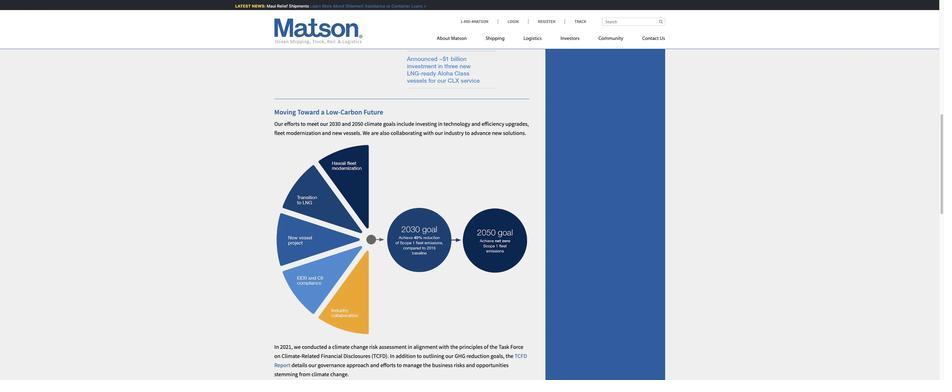 Task type: vqa. For each thing, say whether or not it's contained in the screenshot.
the rightmost new
yes



Task type: describe. For each thing, give the bounding box(es) containing it.
manage
[[403, 362, 422, 370]]

register link
[[529, 19, 565, 24]]

moving
[[275, 108, 296, 117]]

and up vessels.
[[342, 120, 351, 128]]

learn more about shipment assistance or container loans > link
[[307, 3, 423, 9]]

and down (tcfd).
[[370, 362, 380, 370]]

0 horizontal spatial in
[[275, 344, 279, 351]]

envstewardship lowcarbonfuture gray3 image
[[276, 144, 528, 337]]

0 vertical spatial about
[[330, 3, 341, 9]]

assistance
[[361, 3, 382, 9]]

community
[[599, 36, 624, 41]]

climate inside in 2021, we conducted a climate change risk assessment in alignment with the principles of the task force on climate-related financial disclosures (tcfd). in addition to outlining our ghg reduction goals, the
[[332, 344, 350, 351]]

business
[[432, 362, 453, 370]]

to up the modernization
[[301, 120, 306, 128]]

logistics
[[524, 36, 542, 41]]

to inside the details our governance approach and efforts to manage the business risks and opportunities stemming from climate change.
[[397, 362, 402, 370]]

latest
[[232, 3, 247, 9]]

outlining
[[423, 353, 445, 361]]

with inside in 2021, we conducted a climate change risk assessment in alignment with the principles of the task force on climate-related financial disclosures (tcfd). in addition to outlining our ghg reduction goals, the
[[439, 344, 450, 351]]

addition
[[396, 353, 416, 361]]

with inside our efforts to meet our 2030 and 2050 climate goals include investing in technology and efficiency upgrades, fleet modernization and new vessels. we are also collaborating with our industry to advance new solutions.
[[424, 130, 434, 137]]

carbon
[[341, 108, 363, 117]]

meet
[[307, 120, 319, 128]]

alignment
[[414, 344, 438, 351]]

investors
[[561, 36, 580, 41]]

approach
[[347, 362, 369, 370]]

efficiency
[[482, 120, 505, 128]]

the inside the details our governance approach and efforts to manage the business risks and opportunities stemming from climate change.
[[424, 362, 431, 370]]

and right risks on the left bottom
[[466, 362, 475, 370]]

of
[[484, 344, 489, 351]]

maui
[[263, 3, 273, 9]]

on
[[275, 353, 281, 361]]

force
[[511, 344, 524, 351]]

the up ghg
[[451, 344, 459, 351]]

our inside the details our governance approach and efforts to manage the business risks and opportunities stemming from climate change.
[[309, 362, 317, 370]]

report
[[275, 362, 291, 370]]

Search search field
[[603, 18, 666, 26]]

800-
[[464, 19, 472, 24]]

future
[[364, 108, 384, 117]]

to right industry
[[465, 130, 470, 137]]

(tcfd).
[[372, 353, 389, 361]]

2050
[[352, 120, 364, 128]]

stemming
[[275, 371, 298, 379]]

risks
[[454, 362, 465, 370]]

and up the "advance"
[[472, 120, 481, 128]]

more
[[319, 3, 328, 9]]

about matson link
[[437, 33, 477, 46]]

we
[[363, 130, 370, 137]]

investors link
[[552, 33, 590, 46]]

change.
[[331, 371, 349, 379]]

details our governance approach and eﬀorts to manage the business risks and opportunities stemming from climate change.
[[275, 362, 509, 379]]

collaborating
[[391, 130, 422, 137]]

upgrades,
[[506, 120, 529, 128]]

shipping link
[[477, 33, 515, 46]]

shipment
[[342, 3, 360, 9]]

technology
[[444, 120, 471, 128]]

principles
[[460, 344, 483, 351]]

toward
[[298, 108, 320, 117]]

1-800-4matson
[[461, 19, 489, 24]]

the down task
[[506, 353, 514, 361]]

our
[[275, 120, 283, 128]]

vessels.
[[344, 130, 362, 137]]

fleet
[[275, 130, 285, 137]]

in 2021, we conducted a climate change risk assessment in alignment with the principles of the task force on climate-related financial disclosures (tcfd). in addition to outlining our ghg reduction goals, the
[[275, 344, 524, 361]]

top menu navigation
[[437, 33, 666, 46]]

climate inside our efforts to meet our 2030 and 2050 climate goals include investing in technology and efficiency upgrades, fleet modernization and new vessels. we are also collaborating with our industry to advance new solutions.
[[365, 120, 382, 128]]

in inside in 2021, we conducted a climate change risk assessment in alignment with the principles of the task force on climate-related financial disclosures (tcfd). in addition to outlining our ghg reduction goals, the
[[408, 344, 413, 351]]

register
[[538, 19, 556, 24]]

our left industry
[[435, 130, 443, 137]]

advance
[[471, 130, 491, 137]]

login link
[[498, 19, 529, 24]]

blue matson logo with ocean, shipping, truck, rail and logistics written beneath it. image
[[275, 19, 363, 44]]

industry
[[444, 130, 464, 137]]

1-
[[461, 19, 464, 24]]



Task type: locate. For each thing, give the bounding box(es) containing it.
conducted
[[302, 344, 327, 351]]

task
[[499, 344, 510, 351]]

2021,
[[280, 344, 293, 351]]

0 horizontal spatial in
[[408, 344, 413, 351]]

new down the efficiency
[[492, 130, 502, 137]]

change
[[351, 344, 368, 351]]

0 vertical spatial climate
[[365, 120, 382, 128]]

efforts
[[285, 120, 300, 128]]

to
[[301, 120, 306, 128], [465, 130, 470, 137], [417, 353, 422, 361], [397, 362, 402, 370]]

0 vertical spatial with
[[424, 130, 434, 137]]

matson
[[451, 36, 467, 41]]

to inside in 2021, we conducted a climate change risk assessment in alignment with the principles of the task force on climate-related financial disclosures (tcfd). in addition to outlining our ghg reduction goals, the
[[417, 353, 422, 361]]

0 horizontal spatial about
[[330, 3, 341, 9]]

our efforts to meet our 2030 and 2050 climate goals include investing in technology and efficiency upgrades, fleet modernization and new vessels. we are also collaborating with our industry to advance new solutions.
[[275, 120, 529, 137]]

in inside our efforts to meet our 2030 and 2050 climate goals include investing in technology and efficiency upgrades, fleet modernization and new vessels. we are also collaborating with our industry to advance new solutions.
[[438, 120, 443, 128]]

2 vertical spatial climate
[[312, 371, 329, 379]]

0 horizontal spatial a
[[321, 108, 325, 117]]

track link
[[565, 19, 587, 24]]

0 horizontal spatial new
[[332, 130, 342, 137]]

in
[[438, 120, 443, 128], [408, 344, 413, 351]]

learn
[[307, 3, 318, 9]]

a
[[321, 108, 325, 117], [328, 344, 331, 351]]

our inside in 2021, we conducted a climate change risk assessment in alignment with the principles of the task force on climate-related financial disclosures (tcfd). in addition to outlining our ghg reduction goals, the
[[446, 353, 454, 361]]

community link
[[590, 33, 633, 46]]

about matson
[[437, 36, 467, 41]]

goals
[[383, 120, 396, 128]]

1 horizontal spatial in
[[438, 120, 443, 128]]

logistics link
[[515, 33, 552, 46]]

related
[[302, 353, 320, 361]]

1 horizontal spatial new
[[492, 130, 502, 137]]

0 horizontal spatial climate
[[312, 371, 329, 379]]

about inside about matson "link"
[[437, 36, 450, 41]]

low-
[[326, 108, 341, 117]]

investing
[[416, 120, 437, 128]]

1-800-4matson link
[[461, 19, 498, 24]]

contact
[[643, 36, 659, 41]]

to down addition
[[397, 362, 402, 370]]

contact us
[[643, 36, 666, 41]]

also
[[380, 130, 390, 137]]

shipments
[[285, 3, 306, 9]]

new
[[332, 130, 342, 137], [492, 130, 502, 137]]

about left matson
[[437, 36, 450, 41]]

2030
[[330, 120, 341, 128]]

search image
[[660, 20, 663, 24]]

us
[[660, 36, 666, 41]]

tcfd
[[515, 353, 527, 361]]

1 vertical spatial about
[[437, 36, 450, 41]]

relief
[[274, 3, 284, 9]]

with
[[424, 130, 434, 137], [439, 344, 450, 351]]

shipping
[[486, 36, 505, 41]]

1 vertical spatial in
[[390, 353, 395, 361]]

0 vertical spatial in
[[275, 344, 279, 351]]

assessment
[[379, 344, 407, 351]]

to down alignment on the bottom of page
[[417, 353, 422, 361]]

1 new from the left
[[332, 130, 342, 137]]

from
[[299, 371, 311, 379]]

>
[[420, 3, 423, 9]]

1 horizontal spatial climate
[[332, 344, 350, 351]]

climate up are
[[365, 120, 382, 128]]

the down outlining
[[424, 362, 431, 370]]

goals,
[[491, 353, 505, 361]]

and down 2030
[[322, 130, 331, 137]]

0 horizontal spatial with
[[424, 130, 434, 137]]

and
[[342, 120, 351, 128], [472, 120, 481, 128], [322, 130, 331, 137], [370, 362, 380, 370], [466, 362, 475, 370]]

1 vertical spatial a
[[328, 344, 331, 351]]

1 horizontal spatial a
[[328, 344, 331, 351]]

1 vertical spatial climate
[[332, 344, 350, 351]]

our down the related
[[309, 362, 317, 370]]

eﬀorts
[[381, 362, 396, 370]]

our left ghg
[[446, 353, 454, 361]]

a left low-
[[321, 108, 325, 117]]

with up outlining
[[439, 344, 450, 351]]

tcfd report link
[[275, 353, 527, 370]]

in
[[275, 344, 279, 351], [390, 353, 395, 361]]

with down investing
[[424, 130, 434, 137]]

1 vertical spatial in
[[408, 344, 413, 351]]

in right investing
[[438, 120, 443, 128]]

2 horizontal spatial climate
[[365, 120, 382, 128]]

in up addition
[[408, 344, 413, 351]]

climate inside the details our governance approach and efforts to manage the business risks and opportunities stemming from climate change.
[[312, 371, 329, 379]]

we
[[294, 344, 301, 351]]

climate down 'governance'
[[312, 371, 329, 379]]

ghg
[[455, 353, 466, 361]]

opportunities
[[477, 362, 509, 370]]

login
[[508, 19, 519, 24]]

loans
[[408, 3, 419, 9]]

1 horizontal spatial with
[[439, 344, 450, 351]]

contact us link
[[633, 33, 666, 46]]

1 horizontal spatial in
[[390, 353, 395, 361]]

tcfd report
[[275, 353, 527, 370]]

1 vertical spatial with
[[439, 344, 450, 351]]

in up the on
[[275, 344, 279, 351]]

in down assessment
[[390, 353, 395, 361]]

1 horizontal spatial about
[[437, 36, 450, 41]]

news:
[[248, 3, 262, 9]]

are
[[371, 130, 379, 137]]

risk
[[370, 344, 378, 351]]

include
[[397, 120, 415, 128]]

about right more
[[330, 3, 341, 9]]

4matson
[[472, 19, 489, 24]]

None search field
[[603, 18, 666, 26]]

the
[[451, 344, 459, 351], [490, 344, 498, 351], [506, 353, 514, 361], [424, 362, 431, 370]]

new down 2030
[[332, 130, 342, 137]]

about
[[330, 3, 341, 9], [437, 36, 450, 41]]

envstewardship climate change gray image
[[308, 0, 497, 93]]

latest news: maui relief shipments learn more about shipment assistance or container loans >
[[232, 3, 423, 9]]

governance
[[318, 362, 346, 370]]

a up "financial"
[[328, 344, 331, 351]]

climate-
[[282, 353, 302, 361]]

climate up "financial"
[[332, 344, 350, 351]]

details
[[292, 362, 308, 370]]

reduction
[[467, 353, 490, 361]]

2 new from the left
[[492, 130, 502, 137]]

solutions.
[[503, 130, 527, 137]]

financial
[[321, 353, 343, 361]]

container
[[388, 3, 407, 9]]

disclosures
[[344, 353, 371, 361]]

track
[[575, 19, 587, 24]]

modernization
[[286, 130, 321, 137]]

0 vertical spatial a
[[321, 108, 325, 117]]

0 vertical spatial in
[[438, 120, 443, 128]]

the right of
[[490, 344, 498, 351]]

a inside in 2021, we conducted a climate change risk assessment in alignment with the principles of the task force on climate-related financial disclosures (tcfd). in addition to outlining our ghg reduction goals, the
[[328, 344, 331, 351]]

our left 2030
[[320, 120, 328, 128]]



